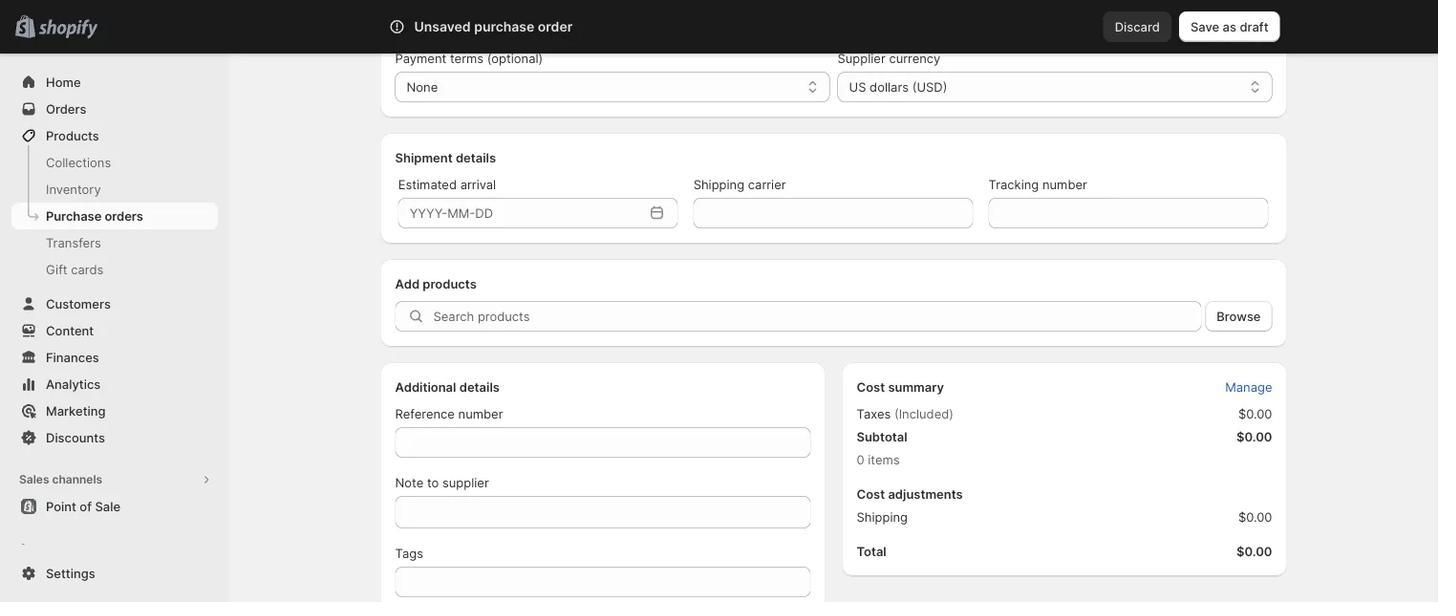 Task type: vqa. For each thing, say whether or not it's contained in the screenshot.
of
yes



Task type: describe. For each thing, give the bounding box(es) containing it.
cards
[[71, 262, 104, 277]]

arrival
[[460, 177, 496, 192]]

sale
[[95, 499, 120, 514]]

currency
[[889, 51, 941, 65]]

home link
[[11, 69, 218, 96]]

content
[[46, 323, 94, 338]]

tracking number
[[989, 177, 1087, 192]]

add products
[[395, 276, 477, 291]]

shipment
[[395, 150, 453, 165]]

none
[[407, 79, 438, 94]]

apps
[[19, 541, 48, 555]]

search button
[[442, 11, 996, 42]]

subtotal
[[857, 429, 907, 444]]

$0.00 for total
[[1237, 544, 1272, 559]]

finances
[[46, 350, 99, 365]]

save as draft
[[1191, 19, 1269, 34]]

browse button
[[1205, 301, 1272, 332]]

shipping for shipping carrier
[[693, 177, 745, 192]]

Note to supplier text field
[[395, 496, 811, 528]]

channels
[[52, 473, 102, 486]]

settings
[[46, 566, 95, 581]]

0 items
[[857, 452, 900, 467]]

gift
[[46, 262, 67, 277]]

us
[[849, 79, 866, 94]]

collections link
[[11, 149, 218, 176]]

tracking
[[989, 177, 1039, 192]]

payment
[[395, 51, 447, 65]]

inventory
[[46, 182, 101, 196]]

inventory link
[[11, 176, 218, 203]]

of
[[80, 499, 92, 514]]

apps button
[[11, 535, 218, 562]]

content link
[[11, 317, 218, 344]]

0
[[857, 452, 864, 467]]

items
[[868, 452, 900, 467]]

purchase
[[474, 19, 535, 35]]

order
[[538, 19, 573, 35]]

purchase orders
[[46, 208, 143, 223]]

taxes
[[857, 406, 891, 421]]

payment terms (optional)
[[395, 51, 543, 65]]

collections
[[46, 155, 111, 170]]

Estimated arrival text field
[[398, 198, 644, 228]]

Tracking number text field
[[989, 198, 1269, 228]]

terms
[[450, 51, 484, 65]]

discounts link
[[11, 424, 218, 451]]

note to supplier
[[395, 475, 489, 490]]

marketing
[[46, 403, 106, 418]]

orders link
[[11, 96, 218, 122]]

shipping for shipping
[[857, 509, 908, 524]]

cost summary
[[857, 379, 944, 394]]

(included)
[[894, 406, 954, 421]]

taxes (included)
[[857, 406, 954, 421]]

point of sale
[[46, 499, 120, 514]]

discard link
[[1103, 11, 1171, 42]]

transfers link
[[11, 229, 218, 256]]

customers
[[46, 296, 111, 311]]

purchase
[[46, 208, 102, 223]]

tags
[[395, 546, 423, 560]]

details for additional details
[[459, 379, 500, 394]]

shipping carrier
[[693, 177, 786, 192]]

home
[[46, 75, 81, 89]]

$0.00 for shipping
[[1238, 509, 1272, 524]]

shopify image
[[38, 20, 98, 39]]

reference
[[395, 406, 455, 421]]

settings link
[[11, 560, 218, 587]]

transfers
[[46, 235, 101, 250]]

analytics link
[[11, 371, 218, 398]]

number for tracking number
[[1042, 177, 1087, 192]]



Task type: locate. For each thing, give the bounding box(es) containing it.
dollars
[[870, 79, 909, 94]]

details for shipment details
[[456, 150, 496, 165]]

as
[[1223, 19, 1236, 34]]

browse
[[1217, 309, 1261, 323]]

save
[[1191, 19, 1219, 34]]

products link
[[11, 122, 218, 149]]

number
[[1042, 177, 1087, 192], [458, 406, 503, 421]]

cost for cost summary
[[857, 379, 885, 394]]

discounts
[[46, 430, 105, 445]]

products
[[423, 276, 477, 291]]

1 vertical spatial number
[[458, 406, 503, 421]]

1 vertical spatial cost
[[857, 486, 885, 501]]

point of sale link
[[11, 493, 218, 520]]

sales channels button
[[11, 466, 218, 493]]

Shipping carrier text field
[[693, 198, 973, 228]]

save as draft button
[[1179, 11, 1280, 42]]

0 vertical spatial shipping
[[693, 177, 745, 192]]

1 horizontal spatial number
[[1042, 177, 1087, 192]]

1 vertical spatial shipping
[[857, 509, 908, 524]]

cost
[[857, 379, 885, 394], [857, 486, 885, 501]]

carrier
[[748, 177, 786, 192]]

draft
[[1240, 19, 1269, 34]]

point of sale button
[[0, 493, 229, 520]]

analytics
[[46, 377, 101, 391]]

manage button
[[1214, 374, 1284, 400]]

0 vertical spatial cost
[[857, 379, 885, 394]]

(usd)
[[912, 79, 947, 94]]

products
[[46, 128, 99, 143]]

number down the additional details
[[458, 406, 503, 421]]

unsaved purchase order
[[414, 19, 573, 35]]

number right tracking
[[1042, 177, 1087, 192]]

details up "arrival"
[[456, 150, 496, 165]]

manage
[[1225, 379, 1272, 394]]

cost for cost adjustments
[[857, 486, 885, 501]]

purchase orders link
[[11, 203, 218, 229]]

orders
[[46, 101, 86, 116]]

gift cards link
[[11, 256, 218, 283]]

add
[[395, 276, 420, 291]]

cost up taxes on the bottom
[[857, 379, 885, 394]]

number for reference number
[[458, 406, 503, 421]]

0 vertical spatial details
[[456, 150, 496, 165]]

gift cards
[[46, 262, 104, 277]]

details up reference number
[[459, 379, 500, 394]]

search
[[473, 19, 514, 34]]

marketing link
[[11, 398, 218, 424]]

additional
[[395, 379, 456, 394]]

1 cost from the top
[[857, 379, 885, 394]]

reference number
[[395, 406, 503, 421]]

point
[[46, 499, 76, 514]]

shipping down cost adjustments
[[857, 509, 908, 524]]

estimated
[[398, 177, 457, 192]]

1 horizontal spatial shipping
[[857, 509, 908, 524]]

customers link
[[11, 290, 218, 317]]

supplier currency
[[838, 51, 941, 65]]

details
[[456, 150, 496, 165], [459, 379, 500, 394]]

0 vertical spatial number
[[1042, 177, 1087, 192]]

2 cost from the top
[[857, 486, 885, 501]]

summary
[[888, 379, 944, 394]]

discard
[[1115, 19, 1160, 34]]

Reference number text field
[[395, 427, 811, 458]]

supplier
[[838, 51, 886, 65]]

0 horizontal spatial shipping
[[693, 177, 745, 192]]

Tags text field
[[395, 567, 811, 597]]

sales channels
[[19, 473, 102, 486]]

sales
[[19, 473, 49, 486]]

$0.00 for subtotal
[[1237, 429, 1272, 444]]

1 vertical spatial details
[[459, 379, 500, 394]]

estimated arrival
[[398, 177, 496, 192]]

additional details
[[395, 379, 500, 394]]

supplier
[[442, 475, 489, 490]]

shipment details
[[395, 150, 496, 165]]

shipping left carrier
[[693, 177, 745, 192]]

adjustments
[[888, 486, 963, 501]]

total
[[857, 544, 887, 559]]

us dollars (usd)
[[849, 79, 947, 94]]

finances link
[[11, 344, 218, 371]]

orders
[[105, 208, 143, 223]]

unsaved
[[414, 19, 471, 35]]

$0.00
[[1238, 406, 1272, 421], [1237, 429, 1272, 444], [1238, 509, 1272, 524], [1237, 544, 1272, 559]]

cost down 0 items
[[857, 486, 885, 501]]

Search products text field
[[433, 301, 1201, 332]]

cost adjustments
[[857, 486, 963, 501]]

shipping
[[693, 177, 745, 192], [857, 509, 908, 524]]

0 horizontal spatial number
[[458, 406, 503, 421]]



